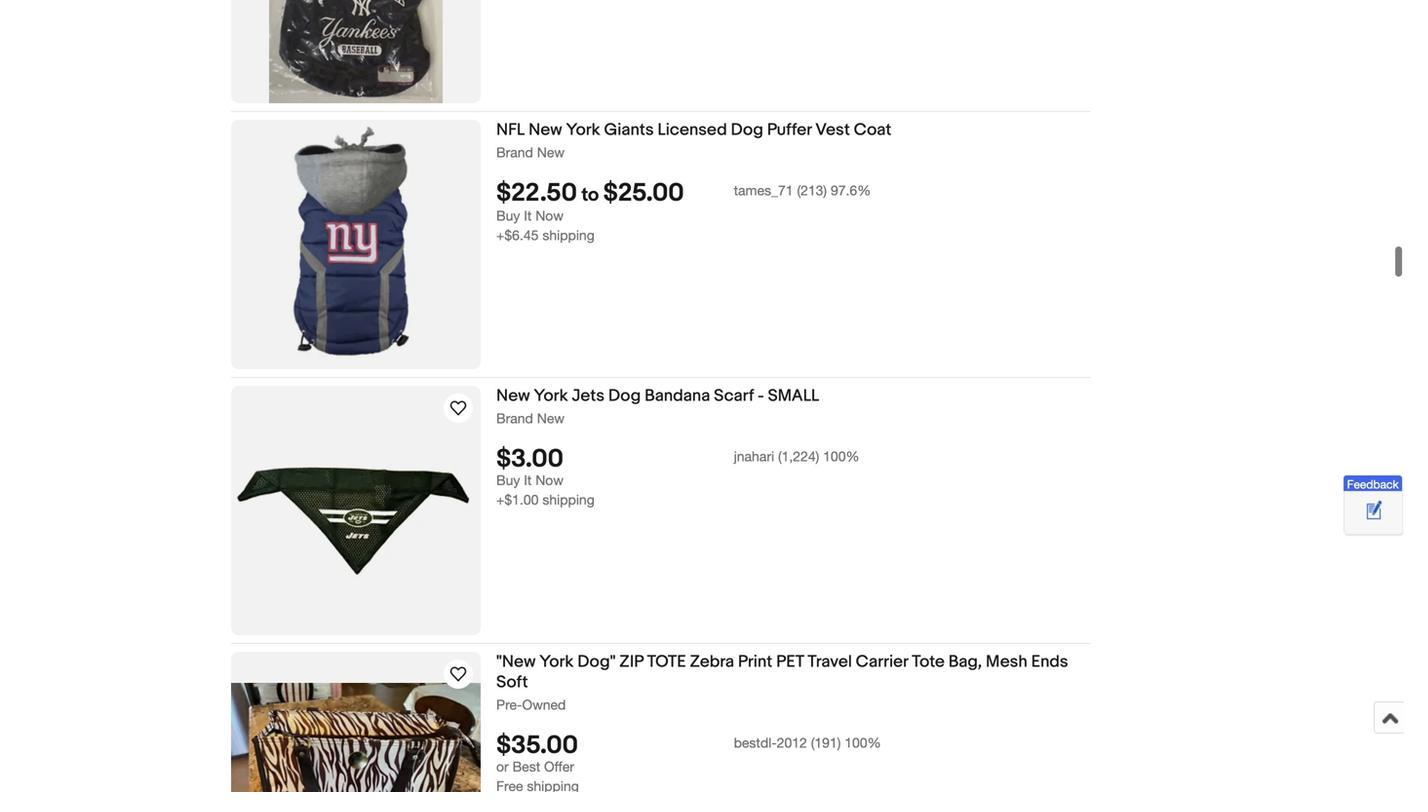 Task type: locate. For each thing, give the bounding box(es) containing it.
new york yankees jersey t-shirt licensed pet clothes dog shirt baseball sz small image
[[269, 0, 443, 103]]

york inside new york jets dog bandana scarf - small brand new
[[534, 386, 568, 407]]

1 vertical spatial brand
[[496, 411, 533, 427]]

now inside the tames_71 (213) 97.6% buy it now +$6.45 shipping
[[536, 208, 564, 224]]

puffer
[[767, 120, 812, 140]]

tames_71
[[734, 183, 793, 199]]

mesh
[[986, 652, 1028, 673]]

1 now from the top
[[536, 208, 564, 224]]

york for $35.00
[[540, 652, 574, 673]]

shipping inside the tames_71 (213) 97.6% buy it now +$6.45 shipping
[[543, 227, 595, 244]]

1 brand from the top
[[496, 144, 533, 160]]

shipping
[[543, 227, 595, 244], [543, 492, 595, 508]]

buy
[[496, 208, 520, 224], [496, 473, 520, 489]]

100% right (191)
[[845, 736, 881, 752]]

print
[[738, 652, 773, 673]]

york left jets
[[534, 386, 568, 407]]

york inside '"new york dog" zip tote zebra print pet travel carrier tote bag, mesh ends soft pre-owned'
[[540, 652, 574, 673]]

it inside jnahari (1,224) 100% buy it now +$1.00 shipping
[[524, 473, 532, 489]]

0 vertical spatial dog
[[731, 120, 764, 140]]

brand up $3.00
[[496, 411, 533, 427]]

brand down nfl at the top
[[496, 144, 533, 160]]

now up +$1.00
[[536, 473, 564, 489]]

1 vertical spatial now
[[536, 473, 564, 489]]

it inside the tames_71 (213) 97.6% buy it now +$6.45 shipping
[[524, 208, 532, 224]]

1 vertical spatial shipping
[[543, 492, 595, 508]]

nfl new york giants licensed dog puffer vest coat link
[[496, 120, 1090, 144]]

(213)
[[797, 183, 827, 199]]

shipping for $3.00
[[543, 492, 595, 508]]

1 vertical spatial 100%
[[845, 736, 881, 752]]

$25.00
[[603, 179, 684, 209]]

watch new york jets dog bandana scarf - small image
[[447, 397, 470, 420]]

2 buy from the top
[[496, 473, 520, 489]]

jnahari (1,224) 100% buy it now +$1.00 shipping
[[496, 449, 860, 508]]

2 shipping from the top
[[543, 492, 595, 508]]

1 horizontal spatial dog
[[731, 120, 764, 140]]

new york jets dog bandana scarf - small brand new
[[496, 386, 819, 427]]

now up +$6.45
[[536, 208, 564, 224]]

dog inside nfl new york giants licensed dog puffer vest coat brand new
[[731, 120, 764, 140]]

brand inside new york jets dog bandana scarf - small brand new
[[496, 411, 533, 427]]

bestdl-
[[734, 736, 777, 752]]

zebra
[[690, 652, 734, 673]]

watch "new york dog" zip tote zebra print pet travel carrier tote bag, mesh ends soft image
[[447, 663, 470, 687]]

buy up +$6.45
[[496, 208, 520, 224]]

nfl
[[496, 120, 525, 140]]

now inside jnahari (1,224) 100% buy it now +$1.00 shipping
[[536, 473, 564, 489]]

100% right (1,224)
[[823, 449, 860, 465]]

nfl new york giants licensed dog puffer vest coat brand new
[[496, 120, 892, 160]]

1 buy from the top
[[496, 208, 520, 224]]

it
[[524, 208, 532, 224], [524, 473, 532, 489]]

now
[[536, 208, 564, 224], [536, 473, 564, 489]]

0 vertical spatial york
[[566, 120, 600, 140]]

buy inside jnahari (1,224) 100% buy it now +$1.00 shipping
[[496, 473, 520, 489]]

1 vertical spatial it
[[524, 473, 532, 489]]

2 vertical spatial york
[[540, 652, 574, 673]]

0 vertical spatial now
[[536, 208, 564, 224]]

buy inside the tames_71 (213) 97.6% buy it now +$6.45 shipping
[[496, 208, 520, 224]]

0 vertical spatial brand
[[496, 144, 533, 160]]

0 vertical spatial it
[[524, 208, 532, 224]]

1 vertical spatial dog
[[608, 386, 641, 407]]

york
[[566, 120, 600, 140], [534, 386, 568, 407], [540, 652, 574, 673]]

shipping down to
[[543, 227, 595, 244]]

0 vertical spatial 100%
[[823, 449, 860, 465]]

100% inside bestdl-2012 (191) 100% or best offer
[[845, 736, 881, 752]]

ends
[[1031, 652, 1068, 673]]

vest
[[816, 120, 850, 140]]

1 vertical spatial york
[[534, 386, 568, 407]]

buy up +$1.00
[[496, 473, 520, 489]]

it for $3.00
[[524, 473, 532, 489]]

york left dog"
[[540, 652, 574, 673]]

new
[[529, 120, 562, 140], [537, 144, 565, 160], [496, 386, 530, 407], [537, 411, 565, 427]]

dog left puffer
[[731, 120, 764, 140]]

2 brand from the top
[[496, 411, 533, 427]]

bestdl-2012 (191) 100% or best offer
[[496, 736, 881, 776]]

0 vertical spatial buy
[[496, 208, 520, 224]]

$3.00
[[496, 445, 564, 475]]

buy for $3.00
[[496, 473, 520, 489]]

100% inside jnahari (1,224) 100% buy it now +$1.00 shipping
[[823, 449, 860, 465]]

now for $3.00
[[536, 473, 564, 489]]

york left the giants
[[566, 120, 600, 140]]

"new york dog" zip tote zebra print pet travel carrier tote bag, mesh ends soft heading
[[496, 652, 1068, 693]]

dog right jets
[[608, 386, 641, 407]]

(1,224)
[[778, 449, 819, 465]]

it up +$1.00
[[524, 473, 532, 489]]

new york jets dog bandana scarf - small heading
[[496, 386, 819, 407]]

dog inside new york jets dog bandana scarf - small brand new
[[608, 386, 641, 407]]

2 it from the top
[[524, 473, 532, 489]]

100%
[[823, 449, 860, 465], [845, 736, 881, 752]]

shipping inside jnahari (1,224) 100% buy it now +$1.00 shipping
[[543, 492, 595, 508]]

tote
[[912, 652, 945, 673]]

brand
[[496, 144, 533, 160], [496, 411, 533, 427]]

shipping for $22.50
[[543, 227, 595, 244]]

2 now from the top
[[536, 473, 564, 489]]

1 it from the top
[[524, 208, 532, 224]]

bandana
[[645, 386, 710, 407]]

0 horizontal spatial dog
[[608, 386, 641, 407]]

1 shipping from the top
[[543, 227, 595, 244]]

it up +$6.45
[[524, 208, 532, 224]]

shipping right +$1.00
[[543, 492, 595, 508]]

soft
[[496, 673, 528, 693]]

1 vertical spatial buy
[[496, 473, 520, 489]]

0 vertical spatial shipping
[[543, 227, 595, 244]]

dog
[[731, 120, 764, 140], [608, 386, 641, 407]]



Task type: describe. For each thing, give the bounding box(es) containing it.
new up $3.00
[[537, 411, 565, 427]]

licensed
[[658, 120, 727, 140]]

pet
[[776, 652, 804, 673]]

(191)
[[811, 736, 841, 752]]

new york jets dog bandana scarf - small link
[[496, 386, 1090, 410]]

or
[[496, 759, 509, 776]]

+$6.45
[[496, 227, 539, 244]]

97.6%
[[831, 183, 871, 199]]

york inside nfl new york giants licensed dog puffer vest coat brand new
[[566, 120, 600, 140]]

giants
[[604, 120, 654, 140]]

new up the $22.50 at the left top of page
[[537, 144, 565, 160]]

owned
[[522, 697, 566, 713]]

best
[[513, 759, 540, 776]]

new right nfl at the top
[[529, 120, 562, 140]]

buy for $22.50
[[496, 208, 520, 224]]

$22.50
[[496, 179, 577, 209]]

coat
[[854, 120, 892, 140]]

new york jets dog bandana scarf - small image
[[231, 441, 481, 581]]

feedback
[[1347, 478, 1399, 491]]

zip
[[620, 652, 643, 673]]

dog"
[[578, 652, 616, 673]]

pre-
[[496, 697, 522, 713]]

jets
[[572, 386, 605, 407]]

new right watch new york jets dog bandana scarf - small icon
[[496, 386, 530, 407]]

-
[[758, 386, 764, 407]]

scarf
[[714, 386, 754, 407]]

small
[[768, 386, 819, 407]]

$35.00
[[496, 732, 578, 762]]

jnahari
[[734, 449, 774, 465]]

york for $3.00
[[534, 386, 568, 407]]

tames_71 (213) 97.6% buy it now +$6.45 shipping
[[496, 183, 871, 244]]

bag,
[[949, 652, 982, 673]]

to
[[582, 184, 599, 207]]

carrier
[[856, 652, 908, 673]]

it for $22.50
[[524, 208, 532, 224]]

nfl new york giants licensed dog puffer vest coat image
[[231, 120, 481, 370]]

+$1.00
[[496, 492, 539, 508]]

now for $22.50
[[536, 208, 564, 224]]

travel
[[808, 652, 852, 673]]

"new york dog" zip tote zebra print pet travel carrier tote bag, mesh ends soft image
[[231, 684, 481, 793]]

$22.50 to $25.00
[[496, 179, 684, 209]]

"new
[[496, 652, 536, 673]]

brand inside nfl new york giants licensed dog puffer vest coat brand new
[[496, 144, 533, 160]]

2012
[[777, 736, 807, 752]]

nfl new york giants licensed dog puffer vest coat heading
[[496, 120, 892, 140]]

tote
[[647, 652, 686, 673]]

"new york dog" zip tote zebra print pet travel carrier tote bag, mesh ends soft pre-owned
[[496, 652, 1068, 713]]

offer
[[544, 759, 574, 776]]

"new york dog" zip tote zebra print pet travel carrier tote bag, mesh ends soft link
[[496, 652, 1090, 697]]



Task type: vqa. For each thing, say whether or not it's contained in the screenshot.
"New York Dog" ZIP TOTE Zebra Print PET Travel Carrier Tote Bag, Mesh Ends Soft Pre-Owned
yes



